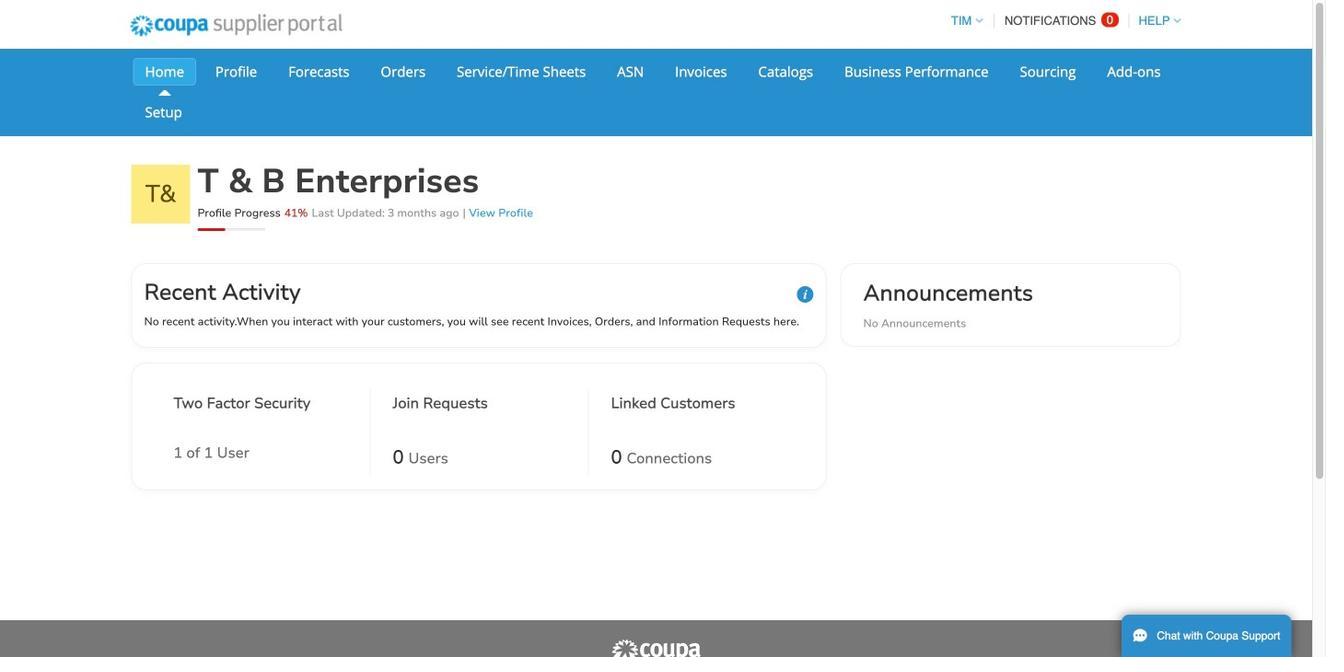 Task type: vqa. For each thing, say whether or not it's contained in the screenshot.
Search image
no



Task type: describe. For each thing, give the bounding box(es) containing it.
t& image
[[131, 165, 190, 224]]

0 vertical spatial coupa supplier portal image
[[117, 3, 355, 49]]

additional information image
[[797, 287, 814, 303]]



Task type: locate. For each thing, give the bounding box(es) containing it.
coupa supplier portal image
[[117, 3, 355, 49], [610, 639, 703, 658]]

navigation
[[943, 3, 1182, 39]]

0 horizontal spatial coupa supplier portal image
[[117, 3, 355, 49]]

1 vertical spatial coupa supplier portal image
[[610, 639, 703, 658]]

1 horizontal spatial coupa supplier portal image
[[610, 639, 703, 658]]



